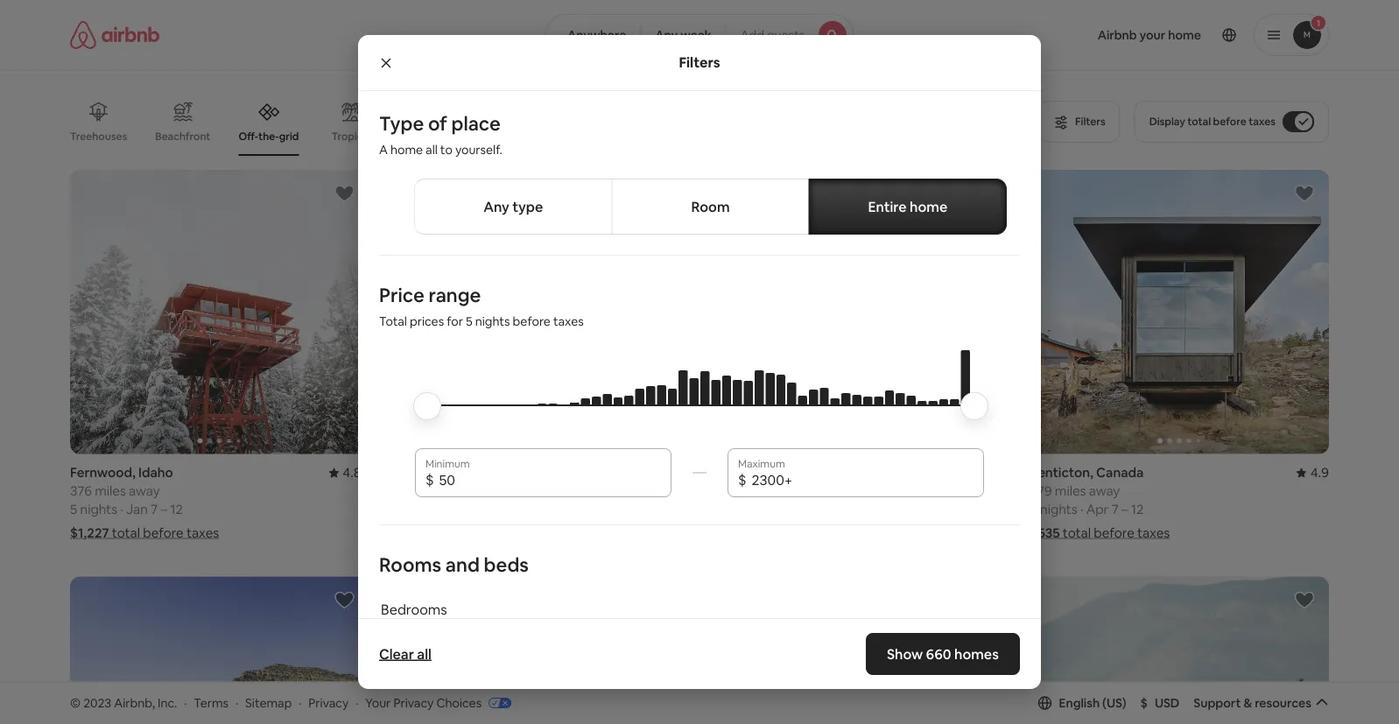 Task type: vqa. For each thing, say whether or not it's contained in the screenshot.
the Livingston,
yes



Task type: locate. For each thing, give the bounding box(es) containing it.
show left 660
[[888, 645, 924, 663]]

filters dialog
[[358, 35, 1042, 724]]

tab list
[[414, 179, 1007, 235]]

add guests
[[741, 27, 805, 43]]

away inside penticton, canada 379 miles away 5 nights · apr 7 – 12 $535 total before taxes
[[1090, 483, 1121, 500]]

2 horizontal spatial $
[[1141, 695, 1148, 711]]

12 inside penticton, canada 379 miles away 5 nights · apr 7 – 12 $535 total before taxes
[[1132, 501, 1144, 518]]

homes right 660
[[955, 645, 1000, 663]]

homes inside show 660 homes link
[[955, 645, 1000, 663]]

show inside filters dialog
[[888, 645, 924, 663]]

2 miles from the left
[[412, 483, 443, 500]]

a
[[379, 142, 388, 158]]

any
[[656, 27, 678, 43], [484, 198, 510, 216]]

· left apr
[[1081, 501, 1084, 518]]

away inside the livingston, montana 611 miles away
[[446, 483, 477, 500]]

7 right apr
[[1112, 501, 1119, 518]]

miles
[[95, 483, 126, 500], [412, 483, 443, 500], [734, 483, 765, 500], [1055, 483, 1087, 500]]

5 inside penticton, canada 379 miles away 5 nights · apr 7 – 12 $535 total before taxes
[[1031, 501, 1038, 518]]

terms · sitemap · privacy ·
[[194, 695, 359, 711]]

0 horizontal spatial any
[[484, 198, 510, 216]]

profile element
[[875, 0, 1330, 70]]

price
[[379, 283, 425, 307]]

before inside the price range total prices for 5 nights before taxes
[[513, 314, 551, 329]]

0 vertical spatial all
[[426, 142, 438, 158]]

any for any type
[[484, 198, 510, 216]]

most stays cost more than $575 per night. image
[[429, 350, 971, 455]]

for
[[447, 314, 463, 329]]

before right display
[[1214, 115, 1247, 128]]

away down city,
[[768, 483, 799, 500]]

1 horizontal spatial any
[[656, 27, 678, 43]]

&
[[1244, 695, 1253, 711]]

1 vertical spatial any
[[484, 198, 510, 216]]

5 down 376 at the bottom left of page
[[70, 501, 77, 518]]

all inside type of place a home all to yourself.
[[426, 142, 438, 158]]

0 vertical spatial homes
[[1025, 129, 1058, 143]]

total right display
[[1188, 115, 1212, 128]]

all left the to
[[426, 142, 438, 158]]

room button
[[612, 179, 810, 235]]

away inside the fernwood, idaho 376 miles away 5 nights · jan 7 – 12 $1,227 total before taxes
[[129, 483, 160, 500]]

historical
[[976, 129, 1023, 143]]

0 horizontal spatial privacy
[[309, 695, 349, 711]]

· left jan
[[120, 501, 123, 518]]

4.9 out of 5 average rating image
[[1297, 464, 1330, 481]]

show left map
[[659, 618, 691, 634]]

display total before taxes button
[[1135, 101, 1330, 143]]

4.91 out of 5 average rating image
[[969, 464, 1010, 481]]

· left privacy link
[[299, 695, 302, 711]]

· right terms
[[236, 695, 238, 711]]

miles down livingston,
[[412, 483, 443, 500]]

add to wishlist: columbia falls, montana image
[[1295, 590, 1316, 611]]

support
[[1194, 695, 1242, 711]]

idaho
[[138, 464, 173, 481]]

1 vertical spatial home
[[910, 198, 948, 216]]

clear
[[379, 645, 414, 663]]

tab list inside filters dialog
[[414, 179, 1007, 235]]

the-
[[258, 129, 279, 143]]

2 privacy from the left
[[394, 695, 434, 711]]

tropical
[[332, 130, 371, 143]]

homes
[[1025, 129, 1058, 143], [955, 645, 1000, 663]]

nights inside penticton, canada 379 miles away 5 nights · apr 7 – 12 $535 total before taxes
[[1041, 501, 1078, 518]]

0 horizontal spatial show
[[659, 618, 691, 634]]

price range total prices for 5 nights before taxes
[[379, 283, 584, 329]]

12
[[170, 501, 183, 518], [1132, 501, 1144, 518]]

nights right for
[[475, 314, 510, 329]]

canada
[[1097, 464, 1144, 481]]

group
[[70, 88, 1058, 156], [70, 170, 369, 454], [390, 170, 689, 454], [710, 170, 1010, 454], [1031, 170, 1330, 454], [70, 577, 369, 724], [390, 577, 689, 724], [710, 577, 1010, 724], [1031, 577, 1330, 724]]

5 down the "379" on the bottom right of page
[[1031, 501, 1038, 518]]

nights up $1,227
[[80, 501, 117, 518]]

show map button
[[642, 605, 758, 647]]

1 vertical spatial homes
[[955, 645, 1000, 663]]

rooms down $1,623 on the left
[[379, 552, 442, 577]]

show inside button
[[659, 618, 691, 634]]

away up apr
[[1090, 483, 1121, 500]]

away
[[129, 483, 160, 500], [446, 483, 477, 500], [768, 483, 799, 500], [1090, 483, 1121, 500]]

2023
[[83, 695, 111, 711]]

4.9
[[1311, 464, 1330, 481]]

0 vertical spatial rooms
[[412, 130, 446, 143]]

away for penticton,
[[1090, 483, 1121, 500]]

5 inside the fernwood, idaho 376 miles away 5 nights · jan 7 – 12 $1,227 total before taxes
[[70, 501, 77, 518]]

– inside the fernwood, idaho 376 miles away 5 nights · jan 7 – 12 $1,227 total before taxes
[[161, 501, 167, 518]]

12 right jan
[[170, 501, 183, 518]]

away up jan
[[129, 483, 160, 500]]

0 horizontal spatial homes
[[955, 645, 1000, 663]]

1 horizontal spatial 12
[[1132, 501, 1144, 518]]

livingston, montana 611 miles away
[[390, 464, 515, 500]]

yourself.
[[455, 142, 503, 158]]

0 vertical spatial show
[[659, 618, 691, 634]]

1 horizontal spatial $ text field
[[752, 471, 974, 489]]

$ left 'usd'
[[1141, 695, 1148, 711]]

city,
[[760, 464, 788, 481]]

before down nevada city, california 381 miles away at the right
[[773, 525, 814, 542]]

before right for
[[513, 314, 551, 329]]

0 vertical spatial home
[[391, 142, 423, 158]]

1 miles from the left
[[95, 483, 126, 500]]

add to wishlist: escalante, utah image
[[334, 590, 355, 611]]

total
[[1188, 115, 1212, 128], [112, 525, 140, 542], [432, 525, 461, 542], [742, 525, 770, 542], [1063, 525, 1092, 542]]

1 horizontal spatial 7
[[1112, 501, 1119, 518]]

any left type
[[484, 198, 510, 216]]

beachfront
[[155, 130, 211, 143]]

privacy right your
[[394, 695, 434, 711]]

nights inside the price range total prices for 5 nights before taxes
[[475, 314, 510, 329]]

1 horizontal spatial home
[[910, 198, 948, 216]]

1 horizontal spatial –
[[1122, 501, 1129, 518]]

miles down nevada
[[734, 483, 765, 500]]

3 miles from the left
[[734, 483, 765, 500]]

before down apr
[[1094, 525, 1135, 542]]

1 horizontal spatial 5
[[466, 314, 473, 329]]

1 horizontal spatial homes
[[1025, 129, 1058, 143]]

1 horizontal spatial show
[[888, 645, 924, 663]]

total inside the fernwood, idaho 376 miles away 5 nights · jan 7 – 12 $1,227 total before taxes
[[112, 525, 140, 542]]

1 horizontal spatial privacy
[[394, 695, 434, 711]]

english (us) button
[[1039, 695, 1127, 711]]

0 horizontal spatial nights
[[80, 501, 117, 518]]

1 away from the left
[[129, 483, 160, 500]]

away down the montana
[[446, 483, 477, 500]]

room
[[692, 198, 730, 216]]

7
[[151, 501, 158, 518], [1112, 501, 1119, 518]]

before
[[1214, 115, 1247, 128], [513, 314, 551, 329], [143, 525, 184, 542], [463, 525, 504, 542], [773, 525, 814, 542], [1094, 525, 1135, 542]]

7 right jan
[[151, 501, 158, 518]]

611
[[390, 483, 409, 500]]

home right a
[[391, 142, 423, 158]]

1 horizontal spatial nights
[[475, 314, 510, 329]]

376
[[70, 483, 92, 500]]

2 7 from the left
[[1112, 501, 1119, 518]]

12 inside the fernwood, idaho 376 miles away 5 nights · jan 7 – 12 $1,227 total before taxes
[[170, 501, 183, 518]]

rooms
[[412, 130, 446, 143], [379, 552, 442, 577]]

tab list containing any type
[[414, 179, 1007, 235]]

none search field containing anywhere
[[546, 14, 854, 56]]

miles inside penticton, canada 379 miles away 5 nights · apr 7 – 12 $535 total before taxes
[[1055, 483, 1087, 500]]

before inside penticton, canada 379 miles away 5 nights · apr 7 – 12 $535 total before taxes
[[1094, 525, 1135, 542]]

total right $912
[[742, 525, 770, 542]]

before inside button
[[1214, 115, 1247, 128]]

all right "clear"
[[417, 645, 432, 663]]

privacy inside "your privacy choices" link
[[394, 695, 434, 711]]

$ right '381'
[[739, 471, 747, 489]]

show 660 homes
[[888, 645, 1000, 663]]

rooms inside group
[[412, 130, 446, 143]]

– right jan
[[161, 501, 167, 518]]

0 vertical spatial any
[[656, 27, 678, 43]]

before down jan
[[143, 525, 184, 542]]

1 vertical spatial show
[[888, 645, 924, 663]]

miles inside the livingston, montana 611 miles away
[[412, 483, 443, 500]]

7 inside the fernwood, idaho 376 miles away 5 nights · jan 7 – 12 $1,227 total before taxes
[[151, 501, 158, 518]]

5 right for
[[466, 314, 473, 329]]

taxes inside penticton, canada 379 miles away 5 nights · apr 7 – 12 $535 total before taxes
[[1138, 525, 1171, 542]]

0 horizontal spatial –
[[161, 501, 167, 518]]

grid
[[279, 129, 299, 143]]

5
[[466, 314, 473, 329], [70, 501, 77, 518], [1031, 501, 1038, 518]]

1 7 from the left
[[151, 501, 158, 518]]

rooms right a
[[412, 130, 446, 143]]

1 vertical spatial all
[[417, 645, 432, 663]]

1 $ text field from the left
[[439, 471, 661, 489]]

4 away from the left
[[1090, 483, 1121, 500]]

rooms inside filters dialog
[[379, 552, 442, 577]]

12 right apr
[[1132, 501, 1144, 518]]

show
[[659, 618, 691, 634], [888, 645, 924, 663]]

4 miles from the left
[[1055, 483, 1087, 500]]

miles down fernwood,
[[95, 483, 126, 500]]

1 privacy from the left
[[309, 695, 349, 711]]

–
[[161, 501, 167, 518], [1122, 501, 1129, 518]]

$ text field
[[439, 471, 661, 489], [752, 471, 974, 489]]

$ right 611
[[426, 471, 434, 489]]

total inside button
[[1188, 115, 1212, 128]]

0 horizontal spatial home
[[391, 142, 423, 158]]

all
[[426, 142, 438, 158], [417, 645, 432, 663]]

range
[[429, 283, 481, 307]]

homes right historical
[[1025, 129, 1058, 143]]

1 12 from the left
[[170, 501, 183, 518]]

nights down the "379" on the bottom right of page
[[1041, 501, 1078, 518]]

0 horizontal spatial 7
[[151, 501, 158, 518]]

5 inside the price range total prices for 5 nights before taxes
[[466, 314, 473, 329]]

total up "rooms and beds"
[[432, 525, 461, 542]]

taxes inside the fernwood, idaho 376 miles away 5 nights · jan 7 – 12 $1,227 total before taxes
[[187, 525, 219, 542]]

any inside the any week button
[[656, 27, 678, 43]]

– right apr
[[1122, 501, 1129, 518]]

terms
[[194, 695, 229, 711]]

add guests button
[[726, 14, 854, 56]]

miles for 376
[[95, 483, 126, 500]]

any inside any type button
[[484, 198, 510, 216]]

miles inside the fernwood, idaho 376 miles away 5 nights · jan 7 – 12 $1,227 total before taxes
[[95, 483, 126, 500]]

2 12 from the left
[[1132, 501, 1144, 518]]

2 horizontal spatial 5
[[1031, 501, 1038, 518]]

week
[[681, 27, 712, 43]]

5 for penticton,
[[1031, 501, 1038, 518]]

1 – from the left
[[161, 501, 167, 518]]

away for livingston,
[[446, 483, 477, 500]]

terms link
[[194, 695, 229, 711]]

1 vertical spatial rooms
[[379, 552, 442, 577]]

home inside button
[[910, 198, 948, 216]]

7 inside penticton, canada 379 miles away 5 nights · apr 7 – 12 $535 total before taxes
[[1112, 501, 1119, 518]]

0 horizontal spatial 5
[[70, 501, 77, 518]]

$1,623
[[390, 525, 430, 542]]

airbnb,
[[114, 695, 155, 711]]

any for any week
[[656, 27, 678, 43]]

privacy
[[309, 695, 349, 711], [394, 695, 434, 711]]

– for 379 miles away
[[1122, 501, 1129, 518]]

2 away from the left
[[446, 483, 477, 500]]

2 horizontal spatial nights
[[1041, 501, 1078, 518]]

nevada
[[710, 464, 757, 481]]

miles down penticton,
[[1055, 483, 1087, 500]]

privacy left your
[[309, 695, 349, 711]]

$
[[426, 471, 434, 489], [739, 471, 747, 489], [1141, 695, 1148, 711]]

total down apr
[[1063, 525, 1092, 542]]

$ usd
[[1141, 695, 1180, 711]]

any left week at top
[[656, 27, 678, 43]]

7 for jan
[[151, 501, 158, 518]]

0 horizontal spatial $ text field
[[439, 471, 661, 489]]

2 – from the left
[[1122, 501, 1129, 518]]

home right entire
[[910, 198, 948, 216]]

rooms for rooms
[[412, 130, 446, 143]]

0 horizontal spatial 12
[[170, 501, 183, 518]]

total down jan
[[112, 525, 140, 542]]

7 for apr
[[1112, 501, 1119, 518]]

None search field
[[546, 14, 854, 56]]

home
[[391, 142, 423, 158], [910, 198, 948, 216]]

– inside penticton, canada 379 miles away 5 nights · apr 7 – 12 $535 total before taxes
[[1122, 501, 1129, 518]]

nights inside the fernwood, idaho 376 miles away 5 nights · jan 7 – 12 $1,227 total before taxes
[[80, 501, 117, 518]]

any week
[[656, 27, 712, 43]]

miles for 611
[[412, 483, 443, 500]]

5 for price
[[466, 314, 473, 329]]

3 away from the left
[[768, 483, 799, 500]]

total for display
[[1188, 115, 1212, 128]]



Task type: describe. For each thing, give the bounding box(es) containing it.
homes inside group
[[1025, 129, 1058, 143]]

taxes inside display total before taxes button
[[1249, 115, 1276, 128]]

– for 376 miles away
[[161, 501, 167, 518]]

$535
[[1031, 525, 1061, 542]]

all inside button
[[417, 645, 432, 663]]

1 horizontal spatial $
[[739, 471, 747, 489]]

total for $912
[[742, 525, 770, 542]]

add to wishlist: nevada city, california image
[[975, 183, 996, 204]]

montana
[[460, 464, 515, 481]]

type
[[379, 111, 424, 136]]

nights for idaho
[[80, 501, 117, 518]]

381
[[710, 483, 731, 500]]

5 for fernwood,
[[70, 501, 77, 518]]

penticton,
[[1031, 464, 1094, 481]]

total
[[379, 314, 407, 329]]

away for fernwood,
[[129, 483, 160, 500]]

penticton, canada 379 miles away 5 nights · apr 7 – 12 $535 total before taxes
[[1031, 464, 1171, 542]]

$1,623 total before taxes
[[390, 525, 540, 542]]

· right inc.
[[184, 695, 187, 711]]

12 for apr 7 – 12
[[1132, 501, 1144, 518]]

guests
[[767, 27, 805, 43]]

$1,227
[[70, 525, 109, 542]]

display
[[1150, 115, 1186, 128]]

jan
[[126, 501, 148, 518]]

4.89
[[663, 464, 689, 481]]

your
[[366, 695, 391, 711]]

support & resources button
[[1194, 695, 1330, 711]]

2 $ text field from the left
[[752, 471, 974, 489]]

filters
[[679, 53, 721, 71]]

· left your
[[356, 695, 359, 711]]

home inside type of place a home all to yourself.
[[391, 142, 423, 158]]

display total before taxes
[[1150, 115, 1276, 128]]

$912
[[710, 525, 739, 542]]

show map
[[659, 618, 719, 634]]

0 horizontal spatial $
[[426, 471, 434, 489]]

map
[[694, 618, 719, 634]]

your privacy choices
[[366, 695, 482, 711]]

4.88 out of 5 average rating image
[[329, 464, 369, 481]]

inc.
[[158, 695, 177, 711]]

rooms for rooms and beds
[[379, 552, 442, 577]]

nights for range
[[475, 314, 510, 329]]

add to wishlist: penticton, canada image
[[1295, 183, 1316, 204]]

livingston,
[[390, 464, 458, 481]]

total inside penticton, canada 379 miles away 5 nights · apr 7 – 12 $535 total before taxes
[[1063, 525, 1092, 542]]

clear all
[[379, 645, 432, 663]]

total for $1,623
[[432, 525, 461, 542]]

anywhere button
[[546, 14, 642, 56]]

nights for canada
[[1041, 501, 1078, 518]]

group containing off-the-grid
[[70, 88, 1058, 156]]

miles for 379
[[1055, 483, 1087, 500]]

add to wishlist: fernwood, idaho image
[[334, 183, 355, 204]]

apr
[[1087, 501, 1109, 518]]

treehouses
[[70, 130, 127, 143]]

prices
[[410, 314, 444, 329]]

fernwood, idaho 376 miles away 5 nights · jan 7 – 12 $1,227 total before taxes
[[70, 464, 219, 542]]

place
[[452, 111, 501, 136]]

show for show 660 homes
[[888, 645, 924, 663]]

379
[[1031, 483, 1053, 500]]

before up and
[[463, 525, 504, 542]]

historical homes
[[976, 129, 1058, 143]]

english (us)
[[1060, 695, 1127, 711]]

any type
[[484, 198, 543, 216]]

privacy link
[[309, 695, 349, 711]]

sitemap link
[[245, 695, 292, 711]]

off-the-grid
[[239, 129, 299, 143]]

cabins
[[489, 130, 523, 143]]

(us)
[[1103, 695, 1127, 711]]

entire home
[[869, 198, 948, 216]]

nevada city, california 381 miles away
[[710, 464, 850, 500]]

off-
[[239, 129, 258, 143]]

clear all button
[[371, 637, 441, 672]]

bedrooms
[[381, 600, 447, 618]]

rooms and beds
[[379, 552, 529, 577]]

of
[[428, 111, 448, 136]]

entire home button
[[809, 179, 1007, 235]]

12 for jan 7 – 12
[[170, 501, 183, 518]]

© 2023 airbnb, inc. ·
[[70, 695, 187, 711]]

away inside nevada city, california 381 miles away
[[768, 483, 799, 500]]

taxes inside the price range total prices for 5 nights before taxes
[[554, 314, 584, 329]]

entire
[[869, 198, 907, 216]]

miles inside nevada city, california 381 miles away
[[734, 483, 765, 500]]

sitemap
[[245, 695, 292, 711]]

any type button
[[414, 179, 613, 235]]

anywhere
[[568, 27, 627, 43]]

your privacy choices link
[[366, 695, 512, 712]]

choices
[[437, 695, 482, 711]]

$912 total before taxes
[[710, 525, 849, 542]]

fernwood,
[[70, 464, 136, 481]]

beds
[[484, 552, 529, 577]]

english
[[1060, 695, 1100, 711]]

· inside penticton, canada 379 miles away 5 nights · apr 7 – 12 $535 total before taxes
[[1081, 501, 1084, 518]]

before inside the fernwood, idaho 376 miles away 5 nights · jan 7 – 12 $1,227 total before taxes
[[143, 525, 184, 542]]

add
[[741, 27, 765, 43]]

support & resources
[[1194, 695, 1312, 711]]

type
[[513, 198, 543, 216]]

california
[[791, 464, 850, 481]]

type of place a home all to yourself.
[[379, 111, 503, 158]]

any week button
[[641, 14, 727, 56]]

· inside the fernwood, idaho 376 miles away 5 nights · jan 7 – 12 $1,227 total before taxes
[[120, 501, 123, 518]]

4.88
[[343, 464, 369, 481]]

usd
[[1155, 695, 1180, 711]]

show for show map
[[659, 618, 691, 634]]

©
[[70, 695, 81, 711]]

resources
[[1255, 695, 1312, 711]]

4.89 out of 5 average rating image
[[649, 464, 689, 481]]



